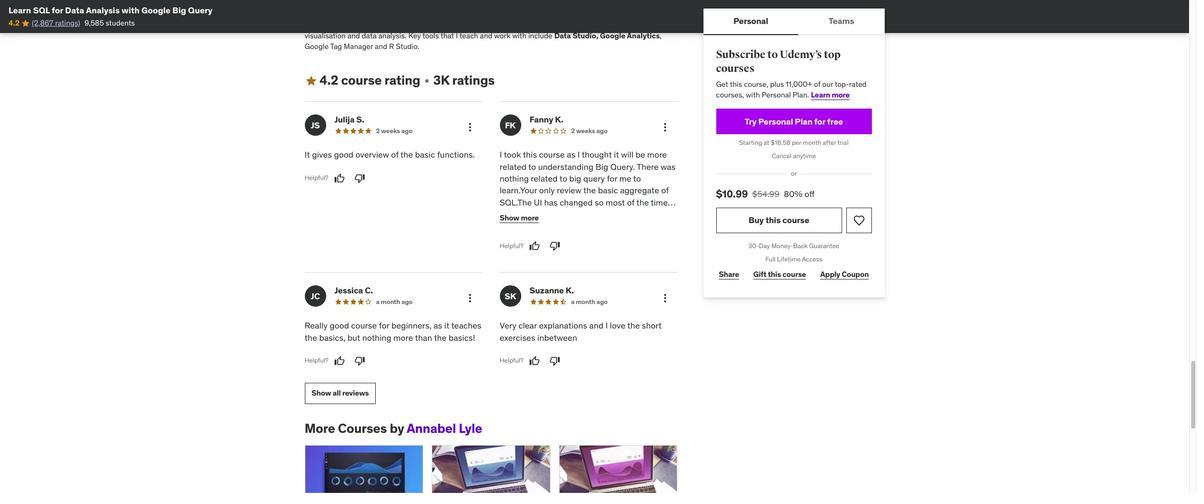 Task type: describe. For each thing, give the bounding box(es) containing it.
buy this course button
[[716, 208, 842, 234]]

1 vertical spatial related
[[531, 173, 558, 184]]

additional actions for review by fanny k. image
[[659, 121, 672, 134]]

helpful? down the really
[[500, 242, 524, 250]]

data studio, google analytics
[[555, 31, 660, 41]]

really
[[305, 321, 328, 331]]

most
[[606, 197, 625, 208]]

1 horizontal spatial data
[[555, 31, 571, 41]]

money
[[632, 221, 657, 232]]

the inside the ui has changed so most of the time i had to figure out myself how to do things. i really feel like it was a waste of my money and my time.
[[637, 197, 649, 208]]

as inside i took this course as i thought it will be more related to understanding big query. there was nothing related to big query for me to learn.
[[567, 149, 576, 160]]

teams button
[[799, 9, 885, 34]]

it gives good overview of the basic functions.
[[305, 149, 475, 160]]

mark review by julija s. as unhelpful image
[[355, 173, 365, 184]]

the right overview
[[401, 149, 413, 160]]

learn more
[[811, 90, 850, 100]]

day
[[759, 242, 770, 250]]

to left big
[[560, 173, 568, 184]]

mark review by fanny k. as helpful image
[[530, 241, 540, 252]]

to left do
[[609, 209, 617, 220]]

cancel
[[772, 152, 792, 160]]

3k ratings
[[433, 72, 495, 89]]

subscribe
[[716, 48, 766, 61]]

more inside button
[[521, 213, 539, 223]]

apply coupon button
[[818, 264, 872, 286]]

mark review by suzanne k. as unhelpful image
[[550, 356, 561, 367]]

short
[[642, 321, 662, 331]]

plus
[[771, 80, 784, 89]]

s.
[[357, 114, 364, 125]]

was inside i took this course as i thought it will be more related to understanding big query. there was nothing related to big query for me to learn.
[[661, 161, 676, 172]]

0 vertical spatial basic
[[415, 149, 435, 160]]

this for get
[[730, 80, 743, 89]]

this for buy
[[766, 215, 781, 226]]

clear
[[519, 321, 537, 331]]

like
[[539, 221, 552, 232]]

more down top-
[[832, 90, 850, 100]]

course for buy this course
[[783, 215, 810, 226]]

tab list containing personal
[[704, 9, 885, 35]]

very
[[500, 321, 517, 331]]

buy
[[749, 215, 764, 226]]

time.
[[513, 233, 532, 244]]

jessica c.
[[335, 285, 373, 296]]

analytics
[[627, 31, 660, 41]]

basics!
[[449, 332, 475, 343]]

, for , google tag manager and r studio.
[[660, 31, 662, 41]]

month for really good course for beginners, as it teaches the basics, but nothing more than the basics!
[[381, 298, 400, 306]]

studio, google
[[573, 31, 626, 41]]

the inside very clear explanations and i love the short exercises inbetween
[[628, 321, 640, 331]]

exercises
[[500, 332, 536, 343]]

had
[[500, 209, 514, 220]]

the
[[518, 197, 532, 208]]

mark review by jessica c. as unhelpful image
[[355, 356, 365, 367]]

, for , to ensure they have the greatest impact. my expertise is in storytelling with data, data visualisation and data analysis. key tools that i teach and work with include
[[369, 21, 371, 30]]

ui
[[534, 197, 542, 208]]

was inside the ui has changed so most of the time i had to figure out myself how to do things. i really feel like it was a waste of my money and my time.
[[561, 221, 576, 232]]

starting at $16.58 per month after trial cancel anytime
[[739, 139, 849, 160]]

a for very clear explanations and i love the short exercises inbetween
[[571, 298, 575, 306]]

fanny
[[530, 114, 553, 125]]

course,
[[744, 80, 769, 89]]

annabel
[[407, 421, 456, 437]]

0 vertical spatial good
[[334, 149, 354, 160]]

greatest
[[452, 21, 480, 30]]

additional actions for review by julija s. image
[[464, 121, 476, 134]]

4.2 course rating
[[320, 72, 421, 89]]

learn for learn sql for data analysis with google big query
[[9, 5, 31, 15]]

mark review by suzanne k. as helpful image
[[530, 356, 540, 367]]

show more
[[500, 213, 539, 223]]

it inside really good course for beginners, as it teaches the basics, but nothing more than the basics!
[[445, 321, 450, 331]]

2 weeks ago for fanny k.
[[571, 127, 608, 135]]

time
[[651, 197, 668, 208]]

suzanne
[[530, 285, 564, 296]]

jessica
[[335, 285, 363, 296]]

and inside the ui has changed so most of the time i had to figure out myself how to do things. i really feel like it was a waste of my money and my time.
[[660, 221, 674, 232]]

the down really
[[305, 332, 317, 343]]

with inside get this course, plus 11,000+ of our top-rated courses, with personal plan.
[[746, 90, 760, 100]]

understanding
[[538, 161, 594, 172]]

helpful? for really good course for beginners, as it teaches the basics, but nothing more than the basics!
[[305, 357, 329, 365]]

with up data studio, google analytics
[[607, 21, 621, 30]]

month for very clear explanations and i love the short exercises inbetween
[[576, 298, 596, 306]]

ago for julija s.
[[402, 127, 413, 135]]

gift this course link
[[751, 264, 809, 286]]

nothing inside i took this course as i thought it will be more related to understanding big query. there was nothing related to big query for me to learn.
[[500, 173, 529, 184]]

a inside the ui has changed so most of the time i had to figure out myself how to do things. i really feel like it was a waste of my money and my time.
[[578, 221, 583, 232]]

julija
[[335, 114, 355, 125]]

show for show all reviews
[[312, 389, 331, 399]]

reviews
[[342, 389, 369, 399]]

guarantee
[[810, 242, 840, 250]]

i down the time on the right of page
[[659, 209, 661, 220]]

more
[[305, 421, 335, 437]]

0 horizontal spatial my
[[500, 233, 511, 244]]

free
[[828, 116, 844, 127]]

xsmall image
[[423, 77, 431, 85]]

personal inside button
[[734, 16, 769, 26]]

more inside i took this course as i thought it will be more related to understanding big query. there was nothing related to big query for me to learn.
[[648, 149, 667, 160]]

i teach
[[456, 31, 478, 41]]

course inside i took this course as i thought it will be more related to understanding big query. there was nothing related to big query for me to learn.
[[539, 149, 565, 160]]

get this course, plus 11,000+ of our top-rated courses, with personal plan.
[[716, 80, 867, 100]]

weeks for s.
[[381, 127, 400, 135]]

back
[[794, 242, 808, 250]]

include
[[529, 31, 553, 41]]

access
[[802, 255, 823, 263]]

really
[[500, 221, 520, 232]]

to right had
[[516, 209, 524, 220]]

js
[[311, 120, 320, 130]]

myself
[[565, 209, 590, 220]]

fanny k.
[[530, 114, 564, 125]]

for inside really good course for beginners, as it teaches the basics, but nothing more than the basics!
[[379, 321, 390, 331]]

sk
[[505, 291, 516, 302]]

i up the understanding
[[578, 149, 580, 160]]

by
[[390, 421, 404, 437]]

to up the your
[[529, 161, 536, 172]]

at
[[764, 139, 770, 147]]

top
[[824, 48, 841, 61]]

how
[[592, 209, 607, 220]]

review
[[557, 185, 582, 196]]

it
[[305, 149, 310, 160]]

will
[[621, 149, 634, 160]]

9,585
[[85, 18, 104, 28]]

30-day money-back guarantee full lifetime access
[[749, 242, 840, 263]]

gives
[[312, 149, 332, 160]]

mark review by fanny k. as unhelpful image
[[550, 241, 561, 252]]

for left free
[[815, 116, 826, 127]]

course down manager
[[341, 72, 382, 89]]

basic inside your only review the basic aggregate of sql.
[[598, 185, 618, 196]]

do
[[619, 209, 629, 220]]

or
[[791, 170, 797, 178]]

0 horizontal spatial related
[[500, 161, 527, 172]]

with up students
[[122, 5, 140, 15]]

a for really good course for beginners, as it teaches the basics, but nothing more than the basics!
[[376, 298, 380, 306]]

2 vertical spatial personal
[[759, 116, 794, 127]]

work
[[495, 31, 511, 41]]

$10.99 $54.99 80% off
[[716, 188, 815, 200]]

have
[[422, 21, 438, 30]]

buy this course
[[749, 215, 810, 226]]

k. for fanny k.
[[555, 114, 564, 125]]

to right me
[[634, 173, 641, 184]]

2 weeks ago for julija s.
[[376, 127, 413, 135]]

(2,867 ratings)
[[32, 18, 80, 28]]

there
[[637, 161, 659, 172]]

i took this course as i thought it will be more related to understanding big query. there was nothing related to big query for me to learn.
[[500, 149, 676, 196]]

personal button
[[704, 9, 799, 34]]

$16.58
[[771, 139, 791, 147]]

the inside ', to ensure they have the greatest impact. my expertise is in storytelling with data, data visualisation and data analysis. key tools that i teach and work with include'
[[439, 21, 450, 30]]

more inside really good course for beginners, as it teaches the basics, but nothing more than the basics!
[[394, 332, 413, 343]]



Task type: vqa. For each thing, say whether or not it's contained in the screenshot.


Task type: locate. For each thing, give the bounding box(es) containing it.
helpful? left mark review by julija s. as helpful image
[[305, 174, 329, 182]]

2 horizontal spatial month
[[803, 139, 822, 147]]

money-
[[772, 242, 794, 250]]

for up (2,867 ratings)
[[52, 5, 63, 15]]

it up 'basics!' on the bottom left
[[445, 321, 450, 331]]

0 vertical spatial data
[[641, 21, 656, 30]]

a up really good course for beginners, as it teaches the basics, but nothing more than the basics!
[[376, 298, 380, 306]]

off
[[805, 189, 815, 200]]

i
[[500, 149, 502, 160], [578, 149, 580, 160], [670, 197, 673, 208], [659, 209, 661, 220], [606, 321, 608, 331]]

0 vertical spatial was
[[661, 161, 676, 172]]

1 a month ago from the left
[[376, 298, 413, 306]]

k. right suzanne
[[566, 285, 574, 296]]

1 horizontal spatial nothing
[[500, 173, 529, 184]]

1 horizontal spatial a month ago
[[571, 298, 608, 306]]

weeks up thought
[[576, 127, 595, 135]]

a month ago for and
[[571, 298, 608, 306]]

1 vertical spatial show
[[312, 389, 331, 399]]

0 horizontal spatial a month ago
[[376, 298, 413, 306]]

as inside really good course for beginners, as it teaches the basics, but nothing more than the basics!
[[434, 321, 442, 331]]

personal up subscribe
[[734, 16, 769, 26]]

it left will on the right of page
[[614, 149, 619, 160]]

that
[[441, 31, 454, 41]]

and left 'love'
[[590, 321, 604, 331]]

a month ago up beginners,
[[376, 298, 413, 306]]

1 horizontal spatial 2
[[571, 127, 575, 135]]

course up back
[[783, 215, 810, 226]]

and right money
[[660, 221, 674, 232]]

students
[[106, 18, 135, 28]]

good up basics,
[[330, 321, 349, 331]]

0 horizontal spatial k.
[[555, 114, 564, 125]]

personal down plus
[[762, 90, 791, 100]]

1 vertical spatial personal
[[762, 90, 791, 100]]

1 2 from the left
[[376, 127, 380, 135]]

it right like
[[554, 221, 559, 232]]

google down visualisation
[[305, 41, 329, 51]]

2 weeks ago up it gives good overview of the basic functions.
[[376, 127, 413, 135]]

2 up the understanding
[[571, 127, 575, 135]]

1 vertical spatial google
[[305, 41, 329, 51]]

mark review by julija s. as helpful image
[[334, 173, 345, 184]]

of right overview
[[391, 149, 399, 160]]

2 for julija s.
[[376, 127, 380, 135]]

1 vertical spatial learn
[[811, 90, 831, 100]]

for inside i took this course as i thought it will be more related to understanding big query. there was nothing related to big query for me to learn.
[[607, 173, 618, 184]]

google left query
[[142, 5, 171, 15]]

google inside , google tag manager and r studio.
[[305, 41, 329, 51]]

it inside i took this course as i thought it will be more related to understanding big query. there was nothing related to big query for me to learn.
[[614, 149, 619, 160]]

1 horizontal spatial as
[[567, 149, 576, 160]]

month inside starting at $16.58 per month after trial cancel anytime
[[803, 139, 822, 147]]

1 vertical spatial data
[[555, 31, 571, 41]]

teams
[[829, 16, 855, 26]]

gift this course
[[754, 270, 807, 279]]

0 horizontal spatial was
[[561, 221, 576, 232]]

4.2 left (2,867
[[9, 18, 19, 28]]

course for gift this course
[[783, 270, 807, 279]]

0 vertical spatial 4.2
[[9, 18, 19, 28]]

big
[[173, 5, 186, 15], [596, 161, 609, 172]]

show more button
[[500, 208, 539, 229]]

and inside very clear explanations and i love the short exercises inbetween
[[590, 321, 604, 331]]

a down myself
[[578, 221, 583, 232]]

i left 'love'
[[606, 321, 608, 331]]

basic left functions.
[[415, 149, 435, 160]]

0 vertical spatial nothing
[[500, 173, 529, 184]]

show down 'sql.'
[[500, 213, 520, 223]]

a month ago for for
[[376, 298, 413, 306]]

rated
[[850, 80, 867, 89]]

, inside ', to ensure they have the greatest impact. my expertise is in storytelling with data, data visualisation and data analysis. key tools that i teach and work with include'
[[369, 21, 371, 30]]

2 horizontal spatial a
[[578, 221, 583, 232]]

so
[[595, 197, 604, 208]]

0 vertical spatial ,
[[369, 21, 371, 30]]

learn down our
[[811, 90, 831, 100]]

1 vertical spatial was
[[561, 221, 576, 232]]

feel
[[522, 221, 537, 232]]

than
[[415, 332, 432, 343]]

expertise
[[520, 21, 551, 30]]

k. for suzanne k.
[[566, 285, 574, 296]]

1 horizontal spatial learn
[[811, 90, 831, 100]]

additional actions for review by jessica c. image
[[464, 292, 476, 305]]

1 vertical spatial k.
[[566, 285, 574, 296]]

to inside ', to ensure they have the greatest impact. my expertise is in storytelling with data, data visualisation and data analysis. key tools that i teach and work with include'
[[373, 21, 380, 30]]

and inside , google tag manager and r studio.
[[375, 41, 387, 51]]

more up there
[[648, 149, 667, 160]]

0 vertical spatial show
[[500, 213, 520, 223]]

data,
[[623, 21, 639, 30]]

1 horizontal spatial k.
[[566, 285, 574, 296]]

big inside i took this course as i thought it will be more related to understanding big query. there was nothing related to big query for me to learn.
[[596, 161, 609, 172]]

the right 'love'
[[628, 321, 640, 331]]

month
[[803, 139, 822, 147], [381, 298, 400, 306], [576, 298, 596, 306]]

data up ratings)
[[65, 5, 84, 15]]

and
[[348, 31, 360, 41], [480, 31, 493, 41], [375, 41, 387, 51], [660, 221, 674, 232], [590, 321, 604, 331]]

i inside very clear explanations and i love the short exercises inbetween
[[606, 321, 608, 331]]

this inside get this course, plus 11,000+ of our top-rated courses, with personal plan.
[[730, 80, 743, 89]]

i right the time on the right of page
[[670, 197, 673, 208]]

helpful? for it gives good overview of the basic functions.
[[305, 174, 329, 182]]

1 vertical spatial as
[[434, 321, 442, 331]]

ratings)
[[55, 18, 80, 28]]

this up courses,
[[730, 80, 743, 89]]

the up things.
[[637, 197, 649, 208]]

waste
[[585, 221, 607, 232]]

of inside get this course, plus 11,000+ of our top-rated courses, with personal plan.
[[814, 80, 821, 89]]

ago up beginners,
[[402, 298, 413, 306]]

our
[[823, 80, 834, 89]]

the inside your only review the basic aggregate of sql.
[[584, 185, 596, 196]]

mark review by jessica c. as helpful image
[[334, 356, 345, 367]]

personal up $16.58
[[759, 116, 794, 127]]

of left our
[[814, 80, 821, 89]]

impact.
[[482, 21, 507, 30]]

show left all
[[312, 389, 331, 399]]

personal
[[734, 16, 769, 26], [762, 90, 791, 100], [759, 116, 794, 127]]

4.2 for 4.2 course rating
[[320, 72, 339, 89]]

only
[[539, 185, 555, 196]]

big left query
[[173, 5, 186, 15]]

inbetween
[[538, 332, 577, 343]]

0 vertical spatial personal
[[734, 16, 769, 26]]

1 horizontal spatial google
[[305, 41, 329, 51]]

top-
[[835, 80, 850, 89]]

2 for fanny k.
[[571, 127, 575, 135]]

thought
[[582, 149, 612, 160]]

my down the really
[[500, 233, 511, 244]]

of up the time on the right of page
[[662, 185, 669, 196]]

of
[[814, 80, 821, 89], [391, 149, 399, 160], [662, 185, 669, 196], [627, 197, 635, 208], [609, 221, 617, 232]]

0 horizontal spatial ,
[[369, 21, 371, 30]]

0 horizontal spatial data
[[65, 5, 84, 15]]

be
[[636, 149, 646, 160]]

1 2 weeks ago from the left
[[376, 127, 413, 135]]

this right the gift
[[768, 270, 781, 279]]

of up do
[[627, 197, 635, 208]]

1 horizontal spatial ,
[[660, 31, 662, 41]]

0 vertical spatial it
[[614, 149, 619, 160]]

2 up overview
[[376, 127, 380, 135]]

and down impact.
[[480, 31, 493, 41]]

plan.
[[793, 90, 810, 100]]

additional actions for review by suzanne k. image
[[659, 292, 672, 305]]

0 horizontal spatial it
[[445, 321, 450, 331]]

0 horizontal spatial nothing
[[362, 332, 392, 343]]

course for really good course for beginners, as it teaches the basics, but nothing more than the basics!
[[351, 321, 377, 331]]

to left ensure
[[373, 21, 380, 30]]

good inside really good course for beginners, as it teaches the basics, but nothing more than the basics!
[[330, 321, 349, 331]]

helpful? for very clear explanations and i love the short exercises inbetween
[[500, 357, 524, 365]]

0 horizontal spatial learn
[[9, 5, 31, 15]]

of inside your only review the basic aggregate of sql.
[[662, 185, 669, 196]]

0 vertical spatial related
[[500, 161, 527, 172]]

0 horizontal spatial month
[[381, 298, 400, 306]]

was down myself
[[561, 221, 576, 232]]

1 horizontal spatial related
[[531, 173, 558, 184]]

2 2 weeks ago from the left
[[571, 127, 608, 135]]

1 vertical spatial ,
[[660, 31, 662, 41]]

0 horizontal spatial 4.2
[[9, 18, 19, 28]]

for left beginners,
[[379, 321, 390, 331]]

show all reviews
[[312, 389, 369, 399]]

0 vertical spatial data
[[65, 5, 84, 15]]

big
[[570, 173, 582, 184]]

is
[[553, 21, 558, 30]]

but
[[348, 332, 360, 343]]

my
[[619, 221, 630, 232], [500, 233, 511, 244]]

learn left sql
[[9, 5, 31, 15]]

this inside i took this course as i thought it will be more related to understanding big query. there was nothing related to big query for me to learn.
[[523, 149, 537, 160]]

weeks
[[381, 127, 400, 135], [576, 127, 595, 135]]

jc
[[311, 291, 320, 302]]

more down beginners,
[[394, 332, 413, 343]]

1 horizontal spatial basic
[[598, 185, 618, 196]]

1 horizontal spatial a
[[571, 298, 575, 306]]

big down thought
[[596, 161, 609, 172]]

personal inside get this course, plus 11,000+ of our top-rated courses, with personal plan.
[[762, 90, 791, 100]]

helpful? left the mark review by jessica c. as helpful image
[[305, 357, 329, 365]]

0 vertical spatial google
[[142, 5, 171, 15]]

2 2 from the left
[[571, 127, 575, 135]]

, inside , google tag manager and r studio.
[[660, 31, 662, 41]]

all
[[333, 389, 341, 399]]

2 weeks ago
[[376, 127, 413, 135], [571, 127, 608, 135]]

2 a month ago from the left
[[571, 298, 608, 306]]

of right waste
[[609, 221, 617, 232]]

data up manager
[[362, 31, 377, 41]]

0 horizontal spatial a
[[376, 298, 380, 306]]

related down took
[[500, 161, 527, 172]]

weeks for k.
[[576, 127, 595, 135]]

4.2
[[9, 18, 19, 28], [320, 72, 339, 89]]

4.2 for 4.2
[[9, 18, 19, 28]]

to
[[373, 21, 380, 30], [768, 48, 778, 61], [529, 161, 536, 172], [560, 173, 568, 184], [634, 173, 641, 184], [516, 209, 524, 220], [609, 209, 617, 220]]

visualisation
[[305, 31, 346, 41]]

analysis
[[86, 5, 120, 15]]

ago up it gives good overview of the basic functions.
[[402, 127, 413, 135]]

this inside button
[[766, 215, 781, 226]]

ago up thought
[[597, 127, 608, 135]]

as right beginners,
[[434, 321, 442, 331]]

this for gift
[[768, 270, 781, 279]]

they
[[406, 21, 420, 30]]

tag
[[330, 41, 342, 51]]

learn sql for data analysis with google big query
[[9, 5, 213, 15]]

ago
[[402, 127, 413, 135], [597, 127, 608, 135], [402, 298, 413, 306], [597, 298, 608, 306]]

0 horizontal spatial google
[[142, 5, 171, 15]]

as up the understanding
[[567, 149, 576, 160]]

1 horizontal spatial big
[[596, 161, 609, 172]]

1 vertical spatial it
[[554, 221, 559, 232]]

annabel lyle link
[[407, 421, 483, 437]]

basic up most
[[598, 185, 618, 196]]

good right gives
[[334, 149, 354, 160]]

3k
[[433, 72, 450, 89]]

after
[[823, 139, 837, 147]]

anytime
[[794, 152, 816, 160]]

1 horizontal spatial 4.2
[[320, 72, 339, 89]]

my down do
[[619, 221, 630, 232]]

the up that
[[439, 21, 450, 30]]

1 horizontal spatial was
[[661, 161, 676, 172]]

was right there
[[661, 161, 676, 172]]

more courses by annabel lyle
[[305, 421, 483, 437]]

0 vertical spatial big
[[173, 5, 186, 15]]

9,585 students
[[85, 18, 135, 28]]

k. right fanny
[[555, 114, 564, 125]]

course inside button
[[783, 215, 810, 226]]

a month ago
[[376, 298, 413, 306], [571, 298, 608, 306]]

was
[[661, 161, 676, 172], [561, 221, 576, 232]]

ago up very clear explanations and i love the short exercises inbetween
[[597, 298, 608, 306]]

a down suzanne k.
[[571, 298, 575, 306]]

show for show more
[[500, 213, 520, 223]]

month up anytime
[[803, 139, 822, 147]]

explanations
[[539, 321, 588, 331]]

for left me
[[607, 173, 618, 184]]

try personal plan for free link
[[716, 109, 872, 135]]

plan
[[795, 116, 813, 127]]

1 weeks from the left
[[381, 127, 400, 135]]

gift
[[754, 270, 767, 279]]

learn for learn more
[[811, 90, 831, 100]]

this right took
[[523, 149, 537, 160]]

2 vertical spatial it
[[445, 321, 450, 331]]

$54.99
[[753, 189, 780, 200]]

course up but
[[351, 321, 377, 331]]

0 horizontal spatial weeks
[[381, 127, 400, 135]]

medium image
[[305, 75, 318, 87]]

very clear explanations and i love the short exercises inbetween
[[500, 321, 662, 343]]

1 horizontal spatial show
[[500, 213, 520, 223]]

studio.
[[396, 41, 420, 51]]

me
[[620, 173, 632, 184]]

ago for suzanne k.
[[597, 298, 608, 306]]

i left took
[[500, 149, 502, 160]]

ago for fanny k.
[[597, 127, 608, 135]]

courses,
[[716, 90, 744, 100]]

helpful? left mark review by suzanne k. as helpful icon
[[500, 357, 524, 365]]

1 vertical spatial good
[[330, 321, 349, 331]]

with down course,
[[746, 90, 760, 100]]

and up manager
[[348, 31, 360, 41]]

1 vertical spatial 4.2
[[320, 72, 339, 89]]

show all reviews button
[[305, 383, 376, 405]]

it inside the ui has changed so most of the time i had to figure out myself how to do things. i really feel like it was a waste of my money and my time.
[[554, 221, 559, 232]]

with down my
[[513, 31, 527, 41]]

to inside subscribe to udemy's top courses
[[768, 48, 778, 61]]

course down the lifetime
[[783, 270, 807, 279]]

1 vertical spatial big
[[596, 161, 609, 172]]

, to ensure they have the greatest impact. my expertise is in storytelling with data, data visualisation and data analysis. key tools that i teach and work with include
[[305, 21, 656, 41]]

0 horizontal spatial show
[[312, 389, 331, 399]]

1 horizontal spatial my
[[619, 221, 630, 232]]

nothing inside really good course for beginners, as it teaches the basics, but nothing more than the basics!
[[362, 332, 392, 343]]

1 vertical spatial nothing
[[362, 332, 392, 343]]

this
[[730, 80, 743, 89], [523, 149, 537, 160], [766, 215, 781, 226], [768, 270, 781, 279]]

fk
[[505, 120, 516, 130]]

a month ago up very clear explanations and i love the short exercises inbetween
[[571, 298, 608, 306]]

1 horizontal spatial 2 weeks ago
[[571, 127, 608, 135]]

1 vertical spatial my
[[500, 233, 511, 244]]

month up very clear explanations and i love the short exercises inbetween
[[576, 298, 596, 306]]

the down query
[[584, 185, 596, 196]]

the right the than
[[434, 332, 447, 343]]

love
[[610, 321, 626, 331]]

tab list
[[704, 9, 885, 35]]

beginners,
[[392, 321, 432, 331]]

0 horizontal spatial big
[[173, 5, 186, 15]]

0 horizontal spatial as
[[434, 321, 442, 331]]

2 weeks ago up thought
[[571, 127, 608, 135]]

your only review the basic aggregate of sql.
[[500, 185, 669, 208]]

0 vertical spatial my
[[619, 221, 630, 232]]

coupon
[[842, 270, 869, 279]]

to left udemy's
[[768, 48, 778, 61]]

more down the
[[521, 213, 539, 223]]

0 horizontal spatial data
[[362, 31, 377, 41]]

nothing right but
[[362, 332, 392, 343]]

wishlist image
[[853, 214, 866, 227]]

0 vertical spatial k.
[[555, 114, 564, 125]]

1 vertical spatial data
[[362, 31, 377, 41]]

aggregate
[[620, 185, 660, 196]]

course inside really good course for beginners, as it teaches the basics, but nothing more than the basics!
[[351, 321, 377, 331]]

0 horizontal spatial 2 weeks ago
[[376, 127, 413, 135]]

ago for jessica c.
[[402, 298, 413, 306]]

1 horizontal spatial month
[[576, 298, 596, 306]]

0 horizontal spatial 2
[[376, 127, 380, 135]]

0 vertical spatial learn
[[9, 5, 31, 15]]

1 horizontal spatial weeks
[[576, 127, 595, 135]]

learn.
[[500, 185, 520, 196]]

weeks up it gives good overview of the basic functions.
[[381, 127, 400, 135]]

0 horizontal spatial basic
[[415, 149, 435, 160]]

2 horizontal spatial it
[[614, 149, 619, 160]]

1 horizontal spatial it
[[554, 221, 559, 232]]

took
[[504, 149, 521, 160]]

1 horizontal spatial data
[[641, 21, 656, 30]]

a
[[578, 221, 583, 232], [376, 298, 380, 306], [571, 298, 575, 306]]

and left r on the top left of page
[[375, 41, 387, 51]]

(2,867
[[32, 18, 53, 28]]

1 vertical spatial basic
[[598, 185, 618, 196]]

month up really good course for beginners, as it teaches the basics, but nothing more than the basics!
[[381, 298, 400, 306]]

4.2 right the medium image
[[320, 72, 339, 89]]

nothing up learn.
[[500, 173, 529, 184]]

0 vertical spatial as
[[567, 149, 576, 160]]

2 weeks from the left
[[576, 127, 595, 135]]

courses
[[716, 62, 755, 75]]



